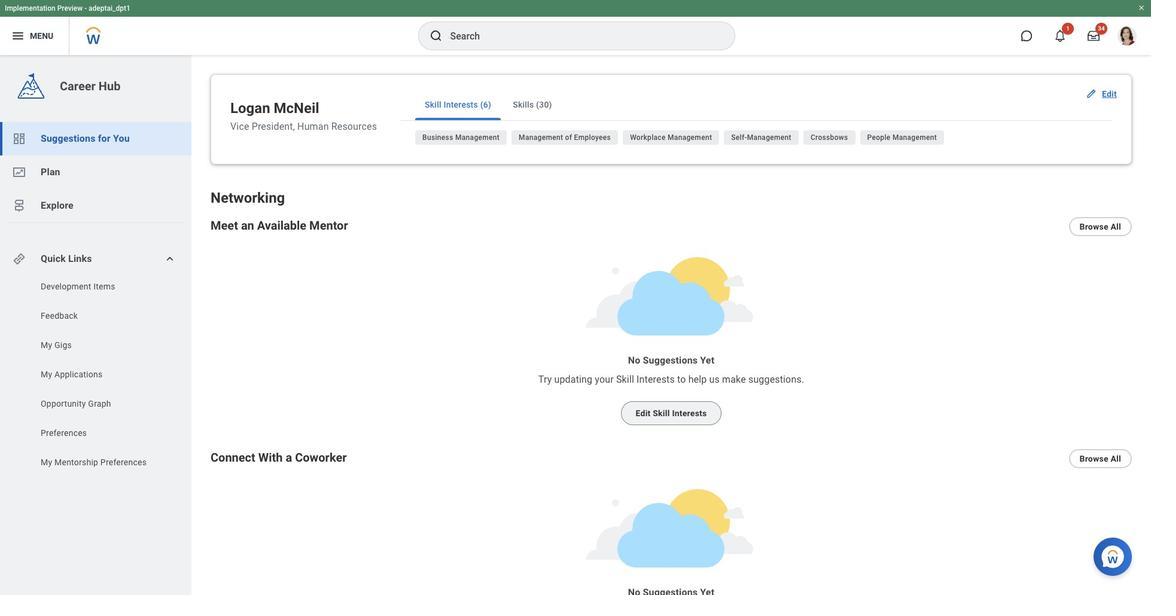 Task type: describe. For each thing, give the bounding box(es) containing it.
management for business management
[[456, 134, 500, 142]]

employees
[[575, 134, 611, 142]]

your
[[595, 374, 614, 386]]

management for workplace management
[[668, 134, 713, 142]]

mentorship
[[55, 458, 98, 468]]

self-management
[[732, 134, 792, 142]]

management for self-management
[[748, 134, 792, 142]]

explore
[[41, 200, 74, 211]]

-
[[85, 4, 87, 13]]

networking
[[211, 190, 285, 207]]

no
[[629, 355, 641, 366]]

preferences inside preferences link
[[41, 429, 87, 438]]

applications
[[55, 370, 103, 380]]

make
[[723, 374, 747, 386]]

hub
[[99, 79, 121, 93]]

mentor
[[310, 219, 348, 233]]

opportunity graph link
[[40, 398, 163, 410]]

business management
[[423, 134, 500, 142]]

feedback
[[41, 311, 78, 321]]

1 horizontal spatial suggestions
[[643, 355, 698, 366]]

with
[[259, 451, 283, 465]]

gigs
[[55, 341, 72, 350]]

try updating your skill interests to help us make suggestions.
[[539, 374, 805, 386]]

people
[[868, 134, 891, 142]]

feedback link
[[40, 310, 163, 322]]

plan
[[41, 166, 60, 178]]

my for my applications
[[41, 370, 52, 380]]

menu button
[[0, 17, 69, 55]]

edit for edit skill interests
[[636, 409, 651, 419]]

quick links element
[[12, 247, 182, 271]]

(6)
[[481, 100, 492, 110]]

skills (30) button
[[504, 89, 562, 120]]

an
[[241, 219, 254, 233]]

skills
[[513, 100, 534, 110]]

close environment banner image
[[1139, 4, 1146, 11]]

dashboard image
[[12, 132, 26, 146]]

skills (30)
[[513, 100, 552, 110]]

tab list containing skill interests (6)
[[401, 89, 1113, 121]]

logan mcneil vice president, human resources
[[231, 100, 377, 132]]

coworker
[[295, 451, 347, 465]]

34 button
[[1081, 23, 1108, 49]]

career hub
[[60, 79, 121, 93]]

preferences inside "my mentorship preferences" link
[[100, 458, 147, 468]]

explore link
[[0, 189, 192, 223]]

for
[[98, 133, 111, 144]]

browse all link for connect with a coworker
[[1070, 450, 1133, 469]]

meet an available mentor
[[211, 219, 348, 233]]

(30)
[[536, 100, 552, 110]]

resources
[[332, 121, 377, 132]]

management for people management
[[893, 134, 938, 142]]

business
[[423, 134, 454, 142]]

1 vertical spatial interests
[[637, 374, 675, 386]]

development items link
[[40, 281, 163, 293]]

my for my gigs
[[41, 341, 52, 350]]

suggestions for you link
[[0, 122, 192, 156]]

my mentorship preferences link
[[40, 457, 163, 469]]

preview
[[57, 4, 83, 13]]

of
[[566, 134, 573, 142]]

inbox large image
[[1088, 30, 1100, 42]]

connect
[[211, 451, 256, 465]]

Search Workday  search field
[[451, 23, 710, 49]]

plan link
[[0, 156, 192, 189]]



Task type: locate. For each thing, give the bounding box(es) containing it.
browse all link
[[1070, 217, 1133, 236], [1070, 450, 1133, 469]]

1 vertical spatial edit
[[636, 409, 651, 419]]

skill interests (6) button
[[416, 89, 501, 120]]

to
[[678, 374, 686, 386]]

implementation
[[5, 4, 55, 13]]

workplace management
[[631, 134, 713, 142]]

1 horizontal spatial skill
[[617, 374, 635, 386]]

2 browse from the top
[[1080, 454, 1109, 464]]

my gigs link
[[40, 339, 163, 351]]

1 list from the top
[[0, 122, 192, 223]]

implementation preview -   adeptai_dpt1
[[5, 4, 130, 13]]

quick
[[41, 253, 66, 265]]

my
[[41, 341, 52, 350], [41, 370, 52, 380], [41, 458, 52, 468]]

0 vertical spatial my
[[41, 341, 52, 350]]

items
[[94, 282, 115, 292]]

opportunity
[[41, 399, 86, 409]]

search image
[[429, 29, 443, 43]]

profile logan mcneil image
[[1118, 26, 1138, 48]]

menu banner
[[0, 0, 1152, 55]]

no suggestions yet
[[629, 355, 715, 366]]

logan
[[231, 100, 270, 117]]

edit down try updating your skill interests to help us make suggestions.
[[636, 409, 651, 419]]

my mentorship preferences
[[41, 458, 147, 468]]

edit skill interests
[[636, 409, 707, 419]]

suggestions for you
[[41, 133, 130, 144]]

edit skill interests button
[[621, 402, 722, 426]]

my applications
[[41, 370, 103, 380]]

browse all for connect with a coworker
[[1080, 454, 1122, 464]]

1 browse from the top
[[1080, 222, 1109, 232]]

list containing development items
[[0, 281, 192, 472]]

0 vertical spatial suggestions
[[41, 133, 96, 144]]

crossbows
[[811, 134, 849, 142]]

3 my from the top
[[41, 458, 52, 468]]

try
[[539, 374, 552, 386]]

chevron up small image
[[164, 253, 176, 265]]

1
[[1067, 25, 1070, 32]]

1 browse all from the top
[[1080, 222, 1122, 232]]

connect with a coworker
[[211, 451, 347, 465]]

2 management from the left
[[519, 134, 564, 142]]

suggestions left for
[[41, 133, 96, 144]]

skill
[[425, 100, 442, 110], [617, 374, 635, 386], [653, 409, 670, 419]]

0 vertical spatial list
[[0, 122, 192, 223]]

0 horizontal spatial preferences
[[41, 429, 87, 438]]

self-
[[732, 134, 748, 142]]

management of employees
[[519, 134, 611, 142]]

my applications link
[[40, 369, 163, 381]]

menu
[[30, 31, 53, 40]]

0 vertical spatial browse
[[1080, 222, 1109, 232]]

34
[[1099, 25, 1106, 32]]

edit image
[[1086, 88, 1098, 100]]

1 vertical spatial my
[[41, 370, 52, 380]]

0 horizontal spatial suggestions
[[41, 133, 96, 144]]

3 management from the left
[[668, 134, 713, 142]]

a
[[286, 451, 292, 465]]

browse all link for meet an available mentor
[[1070, 217, 1133, 236]]

1 vertical spatial browse all
[[1080, 454, 1122, 464]]

my for my mentorship preferences
[[41, 458, 52, 468]]

updating
[[555, 374, 593, 386]]

mcneil
[[274, 100, 320, 117]]

browse all
[[1080, 222, 1122, 232], [1080, 454, 1122, 464]]

preferences down preferences link
[[100, 458, 147, 468]]

1 horizontal spatial edit
[[1103, 89, 1118, 99]]

2 vertical spatial interests
[[673, 409, 707, 419]]

us
[[710, 374, 720, 386]]

interests left '(6)'
[[444, 100, 478, 110]]

all
[[1111, 222, 1122, 232], [1111, 454, 1122, 464]]

all for meet an available mentor
[[1111, 222, 1122, 232]]

quick links
[[41, 253, 92, 265]]

browse for connect with a coworker
[[1080, 454, 1109, 464]]

adeptai_dpt1
[[89, 4, 130, 13]]

1 vertical spatial preferences
[[100, 458, 147, 468]]

2 all from the top
[[1111, 454, 1122, 464]]

meet
[[211, 219, 238, 233]]

0 vertical spatial browse all
[[1080, 222, 1122, 232]]

suggestions
[[41, 133, 96, 144], [643, 355, 698, 366]]

0 vertical spatial skill
[[425, 100, 442, 110]]

4 management from the left
[[748, 134, 792, 142]]

skill interests (6)
[[425, 100, 492, 110]]

1 vertical spatial browse all link
[[1070, 450, 1133, 469]]

edit for edit
[[1103, 89, 1118, 99]]

management
[[456, 134, 500, 142], [519, 134, 564, 142], [668, 134, 713, 142], [748, 134, 792, 142], [893, 134, 938, 142]]

notifications large image
[[1055, 30, 1067, 42]]

people management
[[868, 134, 938, 142]]

1 my from the top
[[41, 341, 52, 350]]

0 horizontal spatial edit
[[636, 409, 651, 419]]

interests down to
[[673, 409, 707, 419]]

my gigs
[[41, 341, 72, 350]]

yet
[[701, 355, 715, 366]]

suggestions up try updating your skill interests to help us make suggestions.
[[643, 355, 698, 366]]

timeline milestone image
[[12, 199, 26, 213]]

2 my from the top
[[41, 370, 52, 380]]

skill right the your
[[617, 374, 635, 386]]

list
[[0, 122, 192, 223], [0, 281, 192, 472]]

edit inside button
[[636, 409, 651, 419]]

my left gigs
[[41, 341, 52, 350]]

2 vertical spatial my
[[41, 458, 52, 468]]

preferences down opportunity
[[41, 429, 87, 438]]

1 horizontal spatial preferences
[[100, 458, 147, 468]]

vice
[[231, 121, 249, 132]]

5 management from the left
[[893, 134, 938, 142]]

you
[[113, 133, 130, 144]]

workplace
[[631, 134, 666, 142]]

browse for meet an available mentor
[[1080, 222, 1109, 232]]

my down "my gigs"
[[41, 370, 52, 380]]

2 browse all link from the top
[[1070, 450, 1133, 469]]

1 vertical spatial suggestions
[[643, 355, 698, 366]]

1 vertical spatial skill
[[617, 374, 635, 386]]

skill inside tab list
[[425, 100, 442, 110]]

0 horizontal spatial skill
[[425, 100, 442, 110]]

suggestions.
[[749, 374, 805, 386]]

my left mentorship
[[41, 458, 52, 468]]

2 horizontal spatial skill
[[653, 409, 670, 419]]

graph
[[88, 399, 111, 409]]

links
[[68, 253, 92, 265]]

link image
[[12, 252, 26, 266]]

list containing suggestions for you
[[0, 122, 192, 223]]

help
[[689, 374, 707, 386]]

skill up business
[[425, 100, 442, 110]]

development
[[41, 282, 91, 292]]

2 browse all from the top
[[1080, 454, 1122, 464]]

1 all from the top
[[1111, 222, 1122, 232]]

tab list
[[401, 89, 1113, 121]]

0 vertical spatial interests
[[444, 100, 478, 110]]

president,
[[252, 121, 295, 132]]

justify image
[[11, 29, 25, 43]]

1 vertical spatial browse
[[1080, 454, 1109, 464]]

career
[[60, 79, 96, 93]]

edit inside button
[[1103, 89, 1118, 99]]

0 vertical spatial edit
[[1103, 89, 1118, 99]]

preferences
[[41, 429, 87, 438], [100, 458, 147, 468]]

all for connect with a coworker
[[1111, 454, 1122, 464]]

skill down try updating your skill interests to help us make suggestions.
[[653, 409, 670, 419]]

1 vertical spatial list
[[0, 281, 192, 472]]

0 vertical spatial browse all link
[[1070, 217, 1133, 236]]

1 vertical spatial all
[[1111, 454, 1122, 464]]

onboarding home image
[[12, 165, 26, 180]]

1 button
[[1048, 23, 1075, 49]]

2 vertical spatial skill
[[653, 409, 670, 419]]

0 vertical spatial all
[[1111, 222, 1122, 232]]

development items
[[41, 282, 115, 292]]

browse all for meet an available mentor
[[1080, 222, 1122, 232]]

0 vertical spatial preferences
[[41, 429, 87, 438]]

edit button
[[1081, 82, 1125, 106]]

available
[[257, 219, 307, 233]]

interests down no suggestions yet
[[637, 374, 675, 386]]

opportunity graph
[[41, 399, 111, 409]]

1 management from the left
[[456, 134, 500, 142]]

preferences link
[[40, 427, 163, 439]]

1 browse all link from the top
[[1070, 217, 1133, 236]]

human
[[298, 121, 329, 132]]

2 list from the top
[[0, 281, 192, 472]]

edit right edit image
[[1103, 89, 1118, 99]]

interests
[[444, 100, 478, 110], [637, 374, 675, 386], [673, 409, 707, 419]]

edit
[[1103, 89, 1118, 99], [636, 409, 651, 419]]



Task type: vqa. For each thing, say whether or not it's contained in the screenshot.
Development Items link
yes



